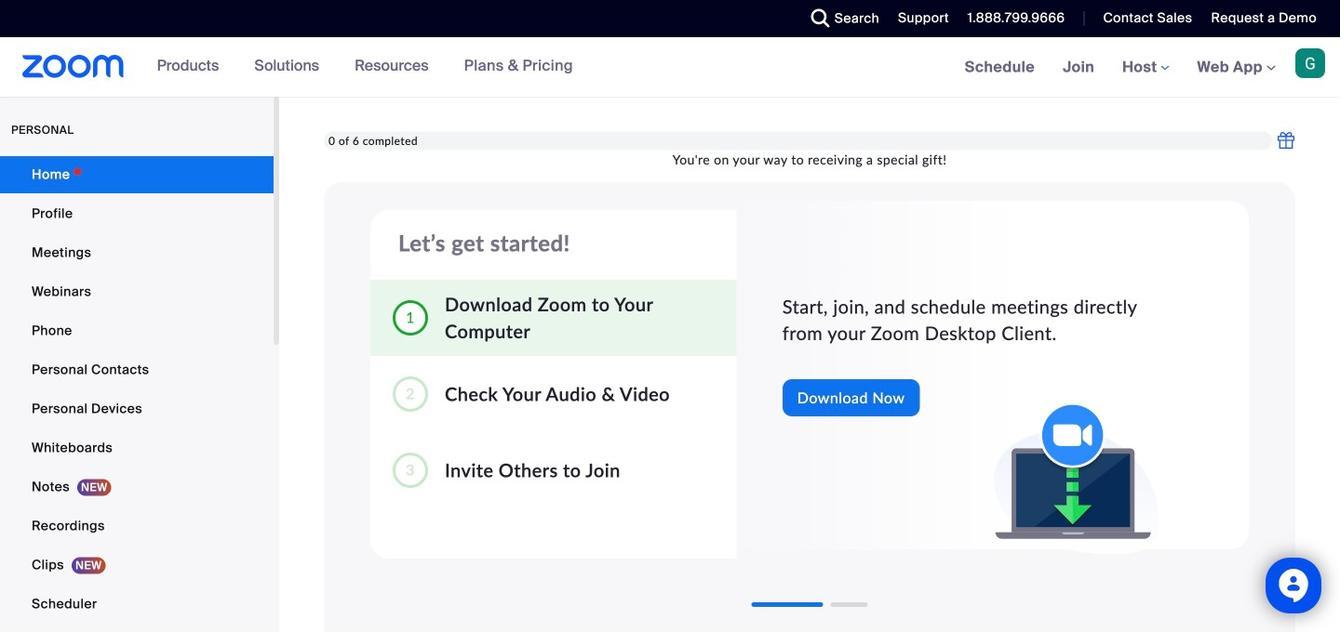 Task type: locate. For each thing, give the bounding box(es) containing it.
profile picture image
[[1295, 48, 1325, 78]]

banner
[[0, 37, 1340, 98]]

product information navigation
[[143, 37, 587, 97]]



Task type: vqa. For each thing, say whether or not it's contained in the screenshot.
Profile picture
yes



Task type: describe. For each thing, give the bounding box(es) containing it.
zoom logo image
[[22, 55, 124, 78]]

personal menu menu
[[0, 156, 274, 633]]

meetings navigation
[[951, 37, 1340, 98]]



